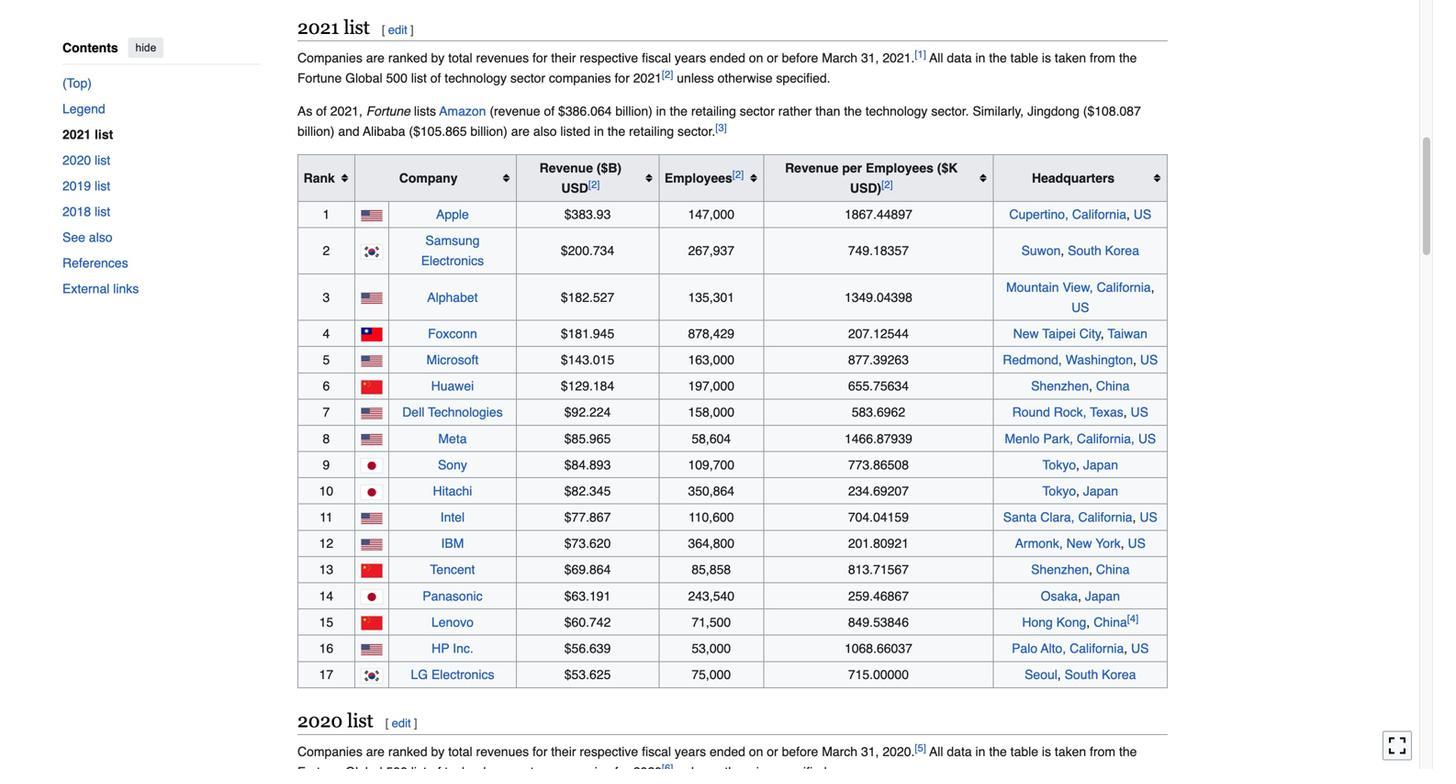 Task type: vqa. For each thing, say whether or not it's contained in the screenshot.


Task type: describe. For each thing, give the bounding box(es) containing it.
suwon , south korea
[[1021, 243, 1139, 258]]

[3] link
[[715, 122, 727, 134]]

us right york
[[1128, 536, 1146, 551]]

united states image for 7
[[360, 407, 383, 420]]

, down santa clara, california , us
[[1121, 536, 1124, 551]]

us right texas
[[1131, 405, 1149, 420]]

intel link
[[440, 510, 465, 525]]

fiscal for 2021.
[[642, 51, 671, 65]]

south korea image
[[360, 668, 383, 684]]

japan link for 234.69207
[[1083, 484, 1118, 498]]

of inside "all data in the table is taken from the fortune global 500 list of technology sector companies for 2020"
[[430, 765, 441, 769]]

1 horizontal spatial billion)
[[470, 124, 508, 139]]

electronics for lg electronics
[[431, 668, 494, 682]]

list inside "link"
[[95, 204, 110, 219]]

palo alto, california , us
[[1012, 641, 1149, 656]]

tokyo for 773.86508
[[1043, 458, 1076, 472]]

1 horizontal spatial 2021
[[297, 16, 339, 38]]

, up osaka , japan
[[1089, 563, 1093, 577]]

2019 list link
[[62, 173, 261, 199]]

, left taiwan at the right top
[[1101, 326, 1104, 341]]

, inside mountain view, california , us
[[1151, 280, 1155, 295]]

legend link
[[62, 96, 261, 122]]

2020 list inside 2020 list link
[[62, 153, 110, 168]]

companies for 2020.
[[297, 744, 362, 759]]

, up hong kong , china [4]
[[1078, 589, 1081, 603]]

shenzhen for 655.75634
[[1031, 379, 1089, 393]]

revenue for revenue per employees ($k usd)
[[785, 161, 839, 175]]

panasonic link
[[423, 589, 483, 603]]

meta
[[438, 431, 467, 446]]

17
[[319, 668, 333, 682]]

us down [4]
[[1131, 641, 1149, 656]]

sector for 2021
[[510, 71, 545, 86]]

7
[[323, 405, 330, 420]]

their for 2021.
[[551, 51, 576, 65]]

taiwan
[[1108, 326, 1148, 341]]

in right listed
[[594, 124, 604, 139]]

1 horizontal spatial 2020 list
[[297, 710, 373, 732]]

135,301
[[688, 290, 735, 305]]

edit for 2021 list
[[388, 23, 407, 37]]

japan image
[[360, 458, 383, 474]]

[ for 2020 list
[[385, 716, 389, 730]]

110,600
[[689, 510, 734, 525]]

0 horizontal spatial sector.
[[678, 124, 715, 139]]

all for companies are ranked by total revenues for their respective fiscal years ended on or before march 31, 2020.
[[929, 744, 943, 759]]

clara,
[[1040, 510, 1075, 525]]

[5]
[[915, 742, 926, 754]]

taken for all data in the table is taken from the fortune global 500 list of technology sector companies for 2020
[[1055, 744, 1086, 759]]

osaka link
[[1041, 589, 1078, 603]]

on for 2021.
[[749, 51, 763, 65]]

south korea link for suwon , south korea
[[1068, 243, 1139, 258]]

by for 2021.
[[431, 51, 445, 65]]

, up suwon , south korea
[[1127, 207, 1130, 222]]

japan for 234.69207
[[1083, 484, 1118, 498]]

[2] link for employees
[[732, 169, 744, 180]]

per
[[842, 161, 862, 175]]

china link for 655.75634
[[1096, 379, 1130, 393]]

, up santa clara, california , us
[[1076, 484, 1080, 498]]

[ edit ] for 2020 list
[[385, 716, 417, 730]]

rather
[[778, 104, 812, 119]]

[2] inside the [2] unless otherwise specified.
[[662, 69, 673, 80]]

osaka , japan
[[1041, 589, 1120, 603]]

us down taiwan link
[[1140, 353, 1158, 367]]

osaka
[[1041, 589, 1078, 603]]

197,000
[[688, 379, 735, 393]]

0 horizontal spatial new
[[1013, 326, 1039, 341]]

1 horizontal spatial 2020
[[297, 710, 343, 732]]

, up armonk, new york , us
[[1133, 510, 1136, 525]]

companies are ranked by total revenues for their respective fiscal years ended on or before march 31, 2020. [5]
[[297, 742, 926, 759]]

intel
[[440, 510, 465, 525]]

58,604
[[692, 431, 731, 446]]

seoul , south korea
[[1025, 668, 1136, 682]]

sony
[[438, 458, 467, 472]]

is for all data in the table is taken from the fortune global 500 list of technology sector companies for 2020
[[1042, 744, 1051, 759]]

round
[[1012, 405, 1050, 420]]

palo
[[1012, 641, 1038, 656]]

878,429
[[688, 326, 735, 341]]

south for suwon
[[1068, 243, 1102, 258]]

us up armonk, new york , us
[[1140, 510, 1158, 525]]

the down seoul , south korea
[[1119, 744, 1137, 759]]

companies for 2020
[[549, 765, 611, 769]]

($b)
[[597, 161, 622, 175]]

united states image for 8
[[360, 433, 383, 446]]

tokyo link for 234.69207
[[1043, 484, 1076, 498]]

ended for 2021.
[[710, 51, 745, 65]]

fortune for all data in the table is taken from the fortune global 500 list of technology sector companies for 2020
[[297, 765, 342, 769]]

lg electronics link
[[411, 668, 494, 682]]

total for 2021.
[[448, 51, 473, 65]]

5
[[323, 353, 330, 367]]

revenue for revenue ($b) usd
[[540, 161, 593, 175]]

tokyo , japan for 773.86508
[[1043, 458, 1118, 472]]

armonk,
[[1015, 536, 1063, 551]]

alphabet
[[427, 290, 478, 305]]

0 horizontal spatial retailing
[[629, 124, 674, 139]]

taken for all data in the table is taken from the fortune global 500 list of technology sector companies for 2021
[[1055, 51, 1086, 65]]

from for all data in the table is taken from the fortune global 500 list of technology sector companies for 2021
[[1090, 51, 1116, 65]]

tencent link
[[430, 563, 475, 577]]

1466.87939
[[845, 431, 913, 446]]

us link for redmond, washington , us
[[1140, 353, 1158, 367]]

[2] unless otherwise specified.
[[662, 69, 830, 86]]

menlo park, california, us link
[[1005, 431, 1156, 446]]

us right california,
[[1138, 431, 1156, 446]]

2
[[323, 243, 330, 258]]

for inside "companies are ranked by total revenues for their respective fiscal years ended on or before march 31, 2020. [5]"
[[533, 744, 548, 759]]

2021 inside 2021 list 'link'
[[62, 127, 91, 142]]

0 vertical spatial 2020
[[62, 153, 91, 168]]

japan image for 14
[[360, 590, 383, 605]]

california for mountain view, california
[[1097, 280, 1151, 295]]

listed
[[560, 124, 590, 139]]

technologies
[[428, 405, 503, 420]]

, down [4]
[[1124, 641, 1128, 656]]

mountain view, california link
[[1006, 280, 1151, 295]]

new taipei city link
[[1013, 326, 1101, 341]]

japan for 773.86508
[[1083, 458, 1118, 472]]

china image
[[360, 380, 383, 395]]

hitachi
[[433, 484, 472, 498]]

us link for cupertino, california , us
[[1134, 207, 1152, 222]]

$386.064
[[558, 104, 612, 119]]

2021.
[[883, 51, 915, 65]]

2 horizontal spatial billion)
[[615, 104, 653, 119]]

[ edit ] for 2021 list
[[382, 23, 414, 37]]

the down "unless"
[[670, 104, 688, 119]]

2021 list link
[[62, 122, 275, 147]]

$129.184
[[561, 379, 614, 393]]

are for 2020.
[[366, 744, 385, 759]]

korea for seoul , south korea
[[1102, 668, 1136, 682]]

for inside all data in the table is taken from the fortune global 500 list of technology sector companies for 2021
[[615, 71, 630, 86]]

of inside (revenue of $386.064 billion) in the retailing sector rather than the technology sector. similarly, jingdong ($108.087 billion) and alibaba ($105.865 billion) are also listed in the retailing sector.
[[544, 104, 555, 119]]

shenzhen link for 813.71567
[[1031, 563, 1089, 577]]

(top) link
[[62, 70, 261, 96]]

267,937
[[688, 243, 735, 258]]

samsung electronics link
[[421, 233, 484, 268]]

edit link for 2021 list
[[388, 23, 407, 37]]

see also
[[62, 230, 112, 245]]

us link for round rock, texas , us
[[1131, 405, 1149, 420]]

list inside all data in the table is taken from the fortune global 500 list of technology sector companies for 2021
[[411, 71, 427, 86]]

and
[[338, 124, 360, 139]]

, up california,
[[1124, 405, 1127, 420]]

85,858
[[692, 563, 731, 577]]

the up ($b)
[[608, 124, 625, 139]]

500 for all data in the table is taken from the fortune global 500 list of technology sector companies for 2021
[[386, 71, 408, 86]]

cupertino,
[[1009, 207, 1069, 222]]

united states image for 5
[[360, 355, 383, 368]]

china inside hong kong , china [4]
[[1094, 615, 1127, 630]]

california,
[[1077, 431, 1135, 446]]

all data in the table is taken from the fortune global 500 list of technology sector companies for 2021
[[297, 51, 1137, 86]]

links
[[113, 281, 139, 296]]

alphabet link
[[427, 290, 478, 305]]

before for 2021.
[[782, 51, 818, 65]]

sector for 2020
[[510, 765, 545, 769]]

877.39263
[[848, 353, 909, 367]]

data for companies are ranked by total revenues for their respective fiscal years ended on or before march 31, 2021.
[[947, 51, 972, 65]]

2020 inside "all data in the table is taken from the fortune global 500 list of technology sector companies for 2020"
[[633, 765, 662, 769]]

1
[[323, 207, 330, 222]]

mountain
[[1006, 280, 1059, 295]]

2020.
[[883, 744, 915, 759]]

tokyo , japan for 234.69207
[[1043, 484, 1118, 498]]

259.46867
[[848, 589, 909, 603]]

taipei
[[1042, 326, 1076, 341]]

otherwise
[[718, 71, 773, 86]]

the up ($108.087 in the top right of the page
[[1119, 51, 1137, 65]]

[2] down ($b)
[[588, 179, 600, 190]]

163,000
[[688, 353, 735, 367]]

the up similarly,
[[989, 51, 1007, 65]]

[2] up 1867.44897
[[881, 179, 893, 190]]

on for 2020.
[[749, 744, 763, 759]]

rock,
[[1054, 405, 1087, 420]]

is for all data in the table is taken from the fortune global 500 list of technology sector companies for 2021
[[1042, 51, 1051, 65]]

773.86508
[[848, 458, 909, 472]]

march for 2020.
[[822, 744, 858, 759]]

tokyo for 234.69207
[[1043, 484, 1076, 498]]

united states image for 16
[[360, 643, 383, 656]]

[2] inside employees [2]
[[732, 169, 744, 180]]

also inside "link"
[[89, 230, 112, 245]]

13
[[319, 563, 333, 577]]

ibm link
[[441, 536, 464, 551]]

us inside mountain view, california , us
[[1071, 300, 1089, 315]]

menlo
[[1005, 431, 1040, 446]]

[2] link for revenue ($b) usd
[[588, 179, 600, 190]]

hitachi link
[[433, 484, 472, 498]]

texas
[[1090, 405, 1124, 420]]

655.75634
[[848, 379, 909, 393]]

global for all data in the table is taken from the fortune global 500 list of technology sector companies for 2021
[[345, 71, 382, 86]]

, down "washington"
[[1089, 379, 1093, 393]]

microsoft link
[[426, 353, 479, 367]]

global for all data in the table is taken from the fortune global 500 list of technology sector companies for 2020
[[345, 765, 382, 769]]

0 vertical spatial retailing
[[691, 104, 736, 119]]

years for 2021.
[[675, 51, 706, 65]]

california for santa clara, california
[[1078, 510, 1133, 525]]

ranked for 2021.
[[388, 51, 428, 65]]

6
[[323, 379, 330, 393]]

as
[[297, 104, 312, 119]]

31, for 2020.
[[861, 744, 879, 759]]

, down alto,
[[1058, 668, 1061, 682]]

huawei
[[431, 379, 474, 393]]



Task type: locate. For each thing, give the bounding box(es) containing it.
ended inside the companies are ranked by total revenues for their respective fiscal years ended on or before march 31, 2021. [1]
[[710, 51, 745, 65]]

table
[[1011, 51, 1038, 65], [1011, 744, 1038, 759]]

global down south korea icon
[[345, 765, 382, 769]]

retailing up employees [2]
[[629, 124, 674, 139]]

alibaba
[[363, 124, 405, 139]]

31, inside "companies are ranked by total revenues for their respective fiscal years ended on or before march 31, 2020. [5]"
[[861, 744, 879, 759]]

technology for companies are ranked by total revenues for their respective fiscal years ended on or before march 31, 2020.
[[445, 765, 507, 769]]

japan up santa clara, california , us
[[1083, 484, 1118, 498]]

ended
[[710, 51, 745, 65], [710, 744, 745, 759]]

[2] link
[[662, 69, 673, 80], [732, 169, 744, 180], [588, 179, 600, 190], [881, 179, 893, 190]]

0 vertical spatial 2021
[[297, 16, 339, 38]]

in down all data in the table is taken from the fortune global 500 list of technology sector companies for 2021
[[656, 104, 666, 119]]

[ edit ] up as of 2021, fortune lists amazon
[[382, 23, 414, 37]]

taken inside all data in the table is taken from the fortune global 500 list of technology sector companies for 2021
[[1055, 51, 1086, 65]]

is inside all data in the table is taken from the fortune global 500 list of technology sector companies for 2021
[[1042, 51, 1051, 65]]

1 vertical spatial all
[[929, 744, 943, 759]]

2 before from the top
[[782, 744, 818, 759]]

1 vertical spatial ranked
[[388, 744, 428, 759]]

revenue per employees ($k usd)
[[785, 161, 958, 196]]

1 years from the top
[[675, 51, 706, 65]]

total inside the companies are ranked by total revenues for their respective fiscal years ended on or before march 31, 2021. [1]
[[448, 51, 473, 65]]

201.80921
[[848, 536, 909, 551]]

ended down 75,000
[[710, 744, 745, 759]]

external
[[62, 281, 110, 296]]

1 vertical spatial tokyo
[[1043, 484, 1076, 498]]

california right view,
[[1097, 280, 1151, 295]]

2 tokyo link from the top
[[1043, 484, 1076, 498]]

0 vertical spatial years
[[675, 51, 706, 65]]

years for 2020.
[[675, 744, 706, 759]]

1 taken from the top
[[1055, 51, 1086, 65]]

all right [5]
[[929, 744, 943, 759]]

california up seoul , south korea
[[1070, 641, 1124, 656]]

respective for 2021.
[[580, 51, 638, 65]]

0 horizontal spatial 2021
[[62, 127, 91, 142]]

500 inside "all data in the table is taken from the fortune global 500 list of technology sector companies for 2020"
[[386, 765, 408, 769]]

united states image for 11
[[360, 512, 383, 525]]

companies inside the companies are ranked by total revenues for their respective fiscal years ended on or before march 31, 2021. [1]
[[297, 51, 362, 65]]

4
[[323, 326, 330, 341]]

fiscal inside the companies are ranked by total revenues for their respective fiscal years ended on or before march 31, 2021. [1]
[[642, 51, 671, 65]]

0 vertical spatial all
[[929, 51, 943, 65]]

south down cupertino, california , us
[[1068, 243, 1102, 258]]

2 united states image from the top
[[360, 433, 383, 446]]

1 vertical spatial china image
[[360, 616, 383, 631]]

583.6962
[[852, 405, 905, 420]]

from inside all data in the table is taken from the fortune global 500 list of technology sector companies for 2021
[[1090, 51, 1116, 65]]

0 vertical spatial by
[[431, 51, 445, 65]]

2019 list
[[62, 179, 110, 193]]

0 vertical spatial fiscal
[[642, 51, 671, 65]]

amazon
[[439, 104, 486, 119]]

2 by from the top
[[431, 744, 445, 759]]

1 china image from the top
[[360, 563, 383, 579]]

ended inside "companies are ranked by total revenues for their respective fiscal years ended on or before march 31, 2020. [5]"
[[710, 744, 745, 759]]

billion) down as
[[297, 124, 335, 139]]

2018
[[62, 204, 91, 219]]

0 vertical spatial shenzhen , china
[[1031, 379, 1130, 393]]

hong kong , china [4]
[[1022, 613, 1139, 630]]

0 vertical spatial before
[[782, 51, 818, 65]]

0 vertical spatial tokyo
[[1043, 458, 1076, 472]]

before inside the companies are ranked by total revenues for their respective fiscal years ended on or before march 31, 2021. [1]
[[782, 51, 818, 65]]

, down cupertino, california 'link'
[[1061, 243, 1064, 258]]

japan link down california,
[[1083, 458, 1118, 472]]

china link for 813.71567
[[1096, 563, 1130, 577]]

china right the kong
[[1094, 615, 1127, 630]]

0 vertical spatial march
[[822, 51, 858, 65]]

0 vertical spatial also
[[533, 124, 557, 139]]

redmond,
[[1003, 353, 1062, 367]]

table for companies are ranked by total revenues for their respective fiscal years ended on or before march 31, 2020.
[[1011, 744, 1038, 759]]

2020 down "companies are ranked by total revenues for their respective fiscal years ended on or before march 31, 2020. [5]"
[[633, 765, 662, 769]]

1 tokyo from the top
[[1043, 458, 1076, 472]]

united states image for 1
[[360, 209, 383, 222]]

1 is from the top
[[1042, 51, 1051, 65]]

2 all from the top
[[929, 744, 943, 759]]

2 data from the top
[[947, 744, 972, 759]]

round rock, texas , us
[[1012, 405, 1149, 420]]

1 vertical spatial fortune
[[366, 104, 410, 119]]

1 vertical spatial from
[[1090, 744, 1116, 759]]

1 vertical spatial 2021
[[633, 71, 662, 86]]

2 is from the top
[[1042, 744, 1051, 759]]

us link up armonk, new york , us
[[1140, 510, 1158, 525]]

$182.527
[[561, 290, 614, 305]]

3 united states image from the top
[[360, 355, 383, 368]]

2 on from the top
[[749, 744, 763, 759]]

are inside the companies are ranked by total revenues for their respective fiscal years ended on or before march 31, 2021. [1]
[[366, 51, 385, 65]]

total up amazon link at the top
[[448, 51, 473, 65]]

employees inside employees [2]
[[665, 171, 732, 185]]

($105.865
[[409, 124, 467, 139]]

fortune inside all data in the table is taken from the fortune global 500 list of technology sector companies for 2021
[[297, 71, 342, 86]]

1 revenues from the top
[[476, 51, 529, 65]]

31, for 2021.
[[861, 51, 879, 65]]

0 vertical spatial edit
[[388, 23, 407, 37]]

0 horizontal spatial 2021 list
[[62, 127, 113, 142]]

united states image right '11'
[[360, 512, 383, 525]]

[2] link up 1867.44897
[[881, 179, 893, 190]]

japan link for 259.46867
[[1085, 589, 1120, 603]]

japan for 259.46867
[[1085, 589, 1120, 603]]

united states image up south korea icon
[[360, 643, 383, 656]]

1 march from the top
[[822, 51, 858, 65]]

1 or from the top
[[767, 51, 778, 65]]

fiscal inside "companies are ranked by total revenues for their respective fiscal years ended on or before march 31, 2020. [5]"
[[642, 744, 671, 759]]

companies inside "companies are ranked by total revenues for their respective fiscal years ended on or before march 31, 2020. [5]"
[[297, 744, 362, 759]]

0 vertical spatial sector.
[[931, 104, 969, 119]]

all inside "all data in the table is taken from the fortune global 500 list of technology sector companies for 2020"
[[929, 744, 943, 759]]

companies inside "all data in the table is taken from the fortune global 500 list of technology sector companies for 2020"
[[549, 765, 611, 769]]

31, left 2020. on the bottom of the page
[[861, 744, 879, 759]]

0 vertical spatial tokyo , japan
[[1043, 458, 1118, 472]]

sector.
[[931, 104, 969, 119], [678, 124, 715, 139]]

1 on from the top
[[749, 51, 763, 65]]

1 vertical spatial their
[[551, 744, 576, 759]]

0 vertical spatial companies
[[297, 51, 362, 65]]

2 march from the top
[[822, 744, 858, 759]]

2 table from the top
[[1011, 744, 1038, 759]]

1 respective from the top
[[580, 51, 638, 65]]

york
[[1096, 536, 1121, 551]]

2 fiscal from the top
[[642, 744, 671, 759]]

[4]
[[1127, 613, 1139, 625]]

1 vertical spatial respective
[[580, 744, 638, 759]]

in right [5]
[[976, 744, 986, 759]]

companies for 2021.
[[297, 51, 362, 65]]

$69.864
[[564, 563, 611, 577]]

(top)
[[62, 76, 92, 90]]

also inside (revenue of $386.064 billion) in the retailing sector rather than the technology sector. similarly, jingdong ($108.087 billion) and alibaba ($105.865 billion) are also listed in the retailing sector.
[[533, 124, 557, 139]]

0 vertical spatial china image
[[360, 563, 383, 579]]

0 vertical spatial data
[[947, 51, 972, 65]]

, inside hong kong , china [4]
[[1087, 615, 1090, 630]]

us link down [4]
[[1131, 641, 1149, 656]]

1 all from the top
[[929, 51, 943, 65]]

all
[[929, 51, 943, 65], [929, 744, 943, 759]]

sector up (revenue
[[510, 71, 545, 86]]

kong
[[1056, 615, 1087, 630]]

on inside "companies are ranked by total revenues for their respective fiscal years ended on or before march 31, 2020. [5]"
[[749, 744, 763, 759]]

0 vertical spatial 31,
[[861, 51, 879, 65]]

0 vertical spatial ]
[[410, 23, 414, 37]]

1 vertical spatial 2021 list
[[62, 127, 113, 142]]

1 horizontal spatial sector.
[[931, 104, 969, 119]]

panasonic
[[423, 589, 483, 603]]

tokyo link for 773.86508
[[1043, 458, 1076, 472]]

0 vertical spatial 2021 list
[[297, 16, 370, 38]]

ranked up as of 2021, fortune lists amazon
[[388, 51, 428, 65]]

china image right 13
[[360, 563, 383, 579]]

1 vertical spatial new
[[1066, 536, 1092, 551]]

2 shenzhen from the top
[[1031, 563, 1089, 577]]

] up as of 2021, fortune lists amazon
[[410, 23, 414, 37]]

south for seoul
[[1065, 668, 1098, 682]]

1 vertical spatial edit
[[392, 716, 411, 730]]

korea down palo alto, california , us
[[1102, 668, 1136, 682]]

2 united states image from the top
[[360, 292, 383, 305]]

cupertino, california , us
[[1009, 207, 1152, 222]]

revenues inside "companies are ranked by total revenues for their respective fiscal years ended on or before march 31, 2020. [5]"
[[476, 744, 529, 759]]

2021
[[297, 16, 339, 38], [633, 71, 662, 86], [62, 127, 91, 142]]

global inside all data in the table is taken from the fortune global 500 list of technology sector companies for 2021
[[345, 71, 382, 86]]

500 inside all data in the table is taken from the fortune global 500 list of technology sector companies for 2021
[[386, 71, 408, 86]]

united states image right 12
[[360, 538, 383, 551]]

us link right york
[[1128, 536, 1146, 551]]

2 ranked from the top
[[388, 744, 428, 759]]

tokyo down park,
[[1043, 458, 1076, 472]]

for inside "all data in the table is taken from the fortune global 500 list of technology sector companies for 2020"
[[615, 765, 630, 769]]

1 ended from the top
[[710, 51, 745, 65]]

1 vertical spatial shenzhen link
[[1031, 563, 1089, 577]]

2 500 from the top
[[386, 765, 408, 769]]

china image for 13
[[360, 563, 383, 579]]

see
[[62, 230, 85, 245]]

fiscal for 2020.
[[642, 744, 671, 759]]

for inside the companies are ranked by total revenues for their respective fiscal years ended on or before march 31, 2021. [1]
[[533, 51, 548, 65]]

technology inside (revenue of $386.064 billion) in the retailing sector rather than the technology sector. similarly, jingdong ($108.087 billion) and alibaba ($105.865 billion) are also listed in the retailing sector.
[[866, 104, 928, 119]]

table inside "all data in the table is taken from the fortune global 500 list of technology sector companies for 2020"
[[1011, 744, 1038, 759]]

united states image for 3
[[360, 292, 383, 305]]

are for 2021.
[[366, 51, 385, 65]]

united states image down china icon
[[360, 407, 383, 420]]

fortune inside "all data in the table is taken from the fortune global 500 list of technology sector companies for 2020"
[[297, 765, 342, 769]]

243,540
[[688, 589, 735, 603]]

references link
[[62, 250, 261, 276]]

from down seoul , south korea
[[1090, 744, 1116, 759]]

taken up jingdong
[[1055, 51, 1086, 65]]

technology for companies are ranked by total revenues for their respective fiscal years ended on or before march 31, 2021.
[[445, 71, 507, 86]]

us link for palo alto, california , us
[[1131, 641, 1149, 656]]

are inside (revenue of $386.064 billion) in the retailing sector rather than the technology sector. similarly, jingdong ($108.087 billion) and alibaba ($105.865 billion) are also listed in the retailing sector.
[[511, 124, 530, 139]]

us link down taiwan link
[[1140, 353, 1158, 367]]

8
[[323, 431, 330, 446]]

0 vertical spatial new
[[1013, 326, 1039, 341]]

1 vertical spatial 31,
[[861, 744, 879, 759]]

california up suwon , south korea
[[1072, 207, 1127, 222]]

1 companies from the top
[[297, 51, 362, 65]]

south korea image
[[360, 244, 383, 260]]

31, left 2021.
[[861, 51, 879, 65]]

mountain view, california , us
[[1006, 280, 1155, 315]]

new down santa clara, california , us
[[1066, 536, 1092, 551]]

0 vertical spatial [
[[382, 23, 385, 37]]

2021 list inside 'link'
[[62, 127, 113, 142]]

the right the than
[[844, 104, 862, 119]]

2 china image from the top
[[360, 616, 383, 631]]

[4] link
[[1127, 613, 1139, 625]]

japan image
[[360, 485, 383, 500], [360, 590, 383, 605]]

1 vertical spatial revenues
[[476, 744, 529, 759]]

1 their from the top
[[551, 51, 576, 65]]

tokyo up clara,
[[1043, 484, 1076, 498]]

revenues for 2021.
[[476, 51, 529, 65]]

united states image up japan image
[[360, 433, 383, 446]]

1 vertical spatial united states image
[[360, 433, 383, 446]]

edit link up as of 2021, fortune lists amazon
[[388, 23, 407, 37]]

[ for 2021 list
[[382, 23, 385, 37]]

0 vertical spatial 500
[[386, 71, 408, 86]]

in inside "all data in the table is taken from the fortune global 500 list of technology sector companies for 2020"
[[976, 744, 986, 759]]

employees
[[866, 161, 934, 175], [665, 171, 732, 185]]

0 vertical spatial [ edit ]
[[382, 23, 414, 37]]

table inside all data in the table is taken from the fortune global 500 list of technology sector companies for 2021
[[1011, 51, 1038, 65]]

lenovo link
[[431, 615, 474, 630]]

years inside the companies are ranked by total revenues for their respective fiscal years ended on or before march 31, 2021. [1]
[[675, 51, 706, 65]]

2021 list up 2021,
[[297, 16, 370, 38]]

2 horizontal spatial 2020
[[633, 765, 662, 769]]

hp inc. link
[[432, 641, 474, 656]]

1 data from the top
[[947, 51, 972, 65]]

1 vertical spatial south
[[1065, 668, 1098, 682]]

the right [5] link
[[989, 744, 1007, 759]]

list inside "all data in the table is taken from the fortune global 500 list of technology sector companies for 2020"
[[411, 765, 427, 769]]

1 vertical spatial japan link
[[1083, 484, 1118, 498]]

1 horizontal spatial 2021 list
[[297, 16, 370, 38]]

their for 2020.
[[551, 744, 576, 759]]

their inside the companies are ranked by total revenues for their respective fiscal years ended on or before march 31, 2021. [1]
[[551, 51, 576, 65]]

revenue ($b) usd
[[540, 161, 622, 196]]

years up "unless"
[[675, 51, 706, 65]]

south korea link for seoul , south korea
[[1065, 668, 1136, 682]]

retailing up [3] at top
[[691, 104, 736, 119]]

1 vertical spatial fiscal
[[642, 744, 671, 759]]

japan image down japan image
[[360, 485, 383, 500]]

data inside "all data in the table is taken from the fortune global 500 list of technology sector companies for 2020"
[[947, 744, 972, 759]]

2 vertical spatial fortune
[[297, 765, 342, 769]]

0 vertical spatial respective
[[580, 51, 638, 65]]

total inside "companies are ranked by total revenues for their respective fiscal years ended on or before march 31, 2020. [5]"
[[448, 744, 473, 759]]

total down lg electronics
[[448, 744, 473, 759]]

(revenue
[[490, 104, 540, 119]]

1 before from the top
[[782, 51, 818, 65]]

[2] link for revenue per employees ($k usd)
[[881, 179, 893, 190]]

japan link for 773.86508
[[1083, 458, 1118, 472]]

1 global from the top
[[345, 71, 382, 86]]

813.71567
[[848, 563, 909, 577]]

march for 2021.
[[822, 51, 858, 65]]

0 horizontal spatial billion)
[[297, 124, 335, 139]]

] for 2021 list
[[410, 23, 414, 37]]

1 vertical spatial by
[[431, 744, 445, 759]]

1 vertical spatial 2020
[[297, 710, 343, 732]]

california inside mountain view, california , us
[[1097, 280, 1151, 295]]

31, inside the companies are ranked by total revenues for their respective fiscal years ended on or before march 31, 2021. [1]
[[861, 51, 879, 65]]

revenue inside revenue per employees ($k usd)
[[785, 161, 839, 175]]

companies
[[297, 51, 362, 65], [297, 744, 362, 759]]

us up suwon , south korea
[[1134, 207, 1152, 222]]

2 31, from the top
[[861, 744, 879, 759]]

external links link
[[62, 276, 261, 302]]

1 united states image from the top
[[360, 407, 383, 420]]

employees up 147,000
[[665, 171, 732, 185]]

revenues inside the companies are ranked by total revenues for their respective fiscal years ended on or before march 31, 2021. [1]
[[476, 51, 529, 65]]

march inside the companies are ranked by total revenues for their respective fiscal years ended on or before march 31, 2021. [1]
[[822, 51, 858, 65]]

china image
[[360, 563, 383, 579], [360, 616, 383, 631]]

new up redmond, on the right
[[1013, 326, 1039, 341]]

1 vertical spatial [ edit ]
[[385, 716, 417, 730]]

of
[[430, 71, 441, 86], [316, 104, 327, 119], [544, 104, 555, 119], [430, 765, 441, 769]]

5 united states image from the top
[[360, 538, 383, 551]]

technology inside "all data in the table is taken from the fortune global 500 list of technology sector companies for 2020"
[[445, 765, 507, 769]]

1 vertical spatial edit link
[[392, 716, 411, 730]]

0 vertical spatial shenzhen link
[[1031, 379, 1089, 393]]

united states image
[[360, 209, 383, 222], [360, 292, 383, 305], [360, 355, 383, 368], [360, 512, 383, 525], [360, 538, 383, 551], [360, 643, 383, 656]]

of inside all data in the table is taken from the fortune global 500 list of technology sector companies for 2021
[[430, 71, 441, 86]]

($k
[[937, 161, 958, 175]]

1 vertical spatial shenzhen
[[1031, 563, 1089, 577]]

2 taken from the top
[[1055, 744, 1086, 759]]

china down york
[[1096, 563, 1130, 577]]

1 table from the top
[[1011, 51, 1038, 65]]

shenzhen , china down armonk, new york , us
[[1031, 563, 1130, 577]]

or inside "companies are ranked by total revenues for their respective fiscal years ended on or before march 31, 2020. [5]"
[[767, 744, 778, 759]]

2 revenues from the top
[[476, 744, 529, 759]]

2 revenue from the left
[[785, 161, 839, 175]]

2 respective from the top
[[580, 744, 638, 759]]

revenue
[[540, 161, 593, 175], [785, 161, 839, 175]]

china for 813.71567
[[1096, 563, 1130, 577]]

march inside "companies are ranked by total revenues for their respective fiscal years ended on or before march 31, 2020. [5]"
[[822, 744, 858, 759]]

shenzhen link for 655.75634
[[1031, 379, 1089, 393]]

ranked inside the companies are ranked by total revenues for their respective fiscal years ended on or before march 31, 2021. [1]
[[388, 51, 428, 65]]

california for palo alto, california
[[1070, 641, 1124, 656]]

2 from from the top
[[1090, 744, 1116, 759]]

all right [1]
[[929, 51, 943, 65]]

2 shenzhen , china from the top
[[1031, 563, 1130, 577]]

1 by from the top
[[431, 51, 445, 65]]

shenzhen , china down redmond, washington , us
[[1031, 379, 1130, 393]]

1 united states image from the top
[[360, 209, 383, 222]]

1 vertical spatial sector.
[[678, 124, 715, 139]]

$200.734
[[561, 243, 614, 258]]

2 ended from the top
[[710, 744, 745, 759]]

53,000
[[692, 641, 731, 656]]

years down 75,000
[[675, 744, 706, 759]]

specified.
[[776, 71, 830, 86]]

1 horizontal spatial revenue
[[785, 161, 839, 175]]

china for 655.75634
[[1096, 379, 1130, 393]]

by for 2020.
[[431, 744, 445, 759]]

united states image down the taiwan image
[[360, 355, 383, 368]]

japan image for 10
[[360, 485, 383, 500]]

table for companies are ranked by total revenues for their respective fiscal years ended on or before march 31, 2021.
[[1011, 51, 1038, 65]]

2 vertical spatial 2021
[[62, 127, 91, 142]]

united states image for 12
[[360, 538, 383, 551]]

$63.191
[[564, 589, 611, 603]]

are
[[366, 51, 385, 65], [511, 124, 530, 139], [366, 744, 385, 759]]

fortune for all data in the table is taken from the fortune global 500 list of technology sector companies for 2021
[[297, 71, 342, 86]]

1 shenzhen link from the top
[[1031, 379, 1089, 393]]

2 or from the top
[[767, 744, 778, 759]]

2 japan image from the top
[[360, 590, 383, 605]]

] for 2020 list
[[414, 716, 417, 730]]

1 horizontal spatial also
[[533, 124, 557, 139]]

from inside "all data in the table is taken from the fortune global 500 list of technology sector companies for 2020"
[[1090, 744, 1116, 759]]

10
[[319, 484, 333, 498]]

$92.224
[[564, 405, 611, 420]]

2 their from the top
[[551, 744, 576, 759]]

edit link for 2020 list
[[392, 716, 411, 730]]

companies down 17 on the left bottom of page
[[297, 744, 362, 759]]

are up as of 2021, fortune lists amazon
[[366, 51, 385, 65]]

china
[[1096, 379, 1130, 393], [1096, 563, 1130, 577], [1094, 615, 1127, 630]]

[2] up 147,000
[[732, 169, 744, 180]]

see also link
[[62, 225, 261, 250]]

1068.66037
[[845, 641, 913, 656]]

$85.965
[[564, 431, 611, 446]]

revenue left per
[[785, 161, 839, 175]]

0 vertical spatial ended
[[710, 51, 745, 65]]

1 vertical spatial years
[[675, 744, 706, 759]]

1 revenue from the left
[[540, 161, 593, 175]]

0 vertical spatial japan image
[[360, 485, 383, 500]]

2 global from the top
[[345, 765, 382, 769]]

similarly,
[[973, 104, 1024, 119]]

1 japan image from the top
[[360, 485, 383, 500]]

0 horizontal spatial employees
[[665, 171, 732, 185]]

2 tokyo , japan from the top
[[1043, 484, 1118, 498]]

table down seoul link
[[1011, 744, 1038, 759]]

or for 2020.
[[767, 744, 778, 759]]

us link for mountain view, california , us
[[1071, 300, 1089, 315]]

2 shenzhen link from the top
[[1031, 563, 1089, 577]]

jingdong
[[1027, 104, 1080, 119]]

shenzhen , china for 655.75634
[[1031, 379, 1130, 393]]

tokyo
[[1043, 458, 1076, 472], [1043, 484, 1076, 498]]

by down lg electronics
[[431, 744, 445, 759]]

usd
[[561, 181, 588, 196]]

sector inside "all data in the table is taken from the fortune global 500 list of technology sector companies for 2020"
[[510, 765, 545, 769]]

2018 list link
[[62, 199, 261, 225]]

2 companies from the top
[[297, 744, 362, 759]]

0 vertical spatial companies
[[549, 71, 611, 86]]

2 total from the top
[[448, 744, 473, 759]]

are inside "companies are ranked by total revenues for their respective fiscal years ended on or before march 31, 2020. [5]"
[[366, 744, 385, 759]]

japan down california,
[[1083, 458, 1118, 472]]

1 vertical spatial sector
[[740, 104, 775, 119]]

united states image
[[360, 407, 383, 420], [360, 433, 383, 446]]

years inside "companies are ranked by total revenues for their respective fiscal years ended on or before march 31, 2020. [5]"
[[675, 744, 706, 759]]

from for all data in the table is taken from the fortune global 500 list of technology sector companies for 2020
[[1090, 744, 1116, 759]]

before inside "companies are ranked by total revenues for their respective fiscal years ended on or before march 31, 2020. [5]"
[[782, 744, 818, 759]]

japan link up santa clara, california , us
[[1083, 484, 1118, 498]]

$56.639
[[564, 641, 611, 656]]

external links
[[62, 281, 139, 296]]

edit for 2020 list
[[392, 716, 411, 730]]

849.53846
[[848, 615, 909, 630]]

sector inside all data in the table is taken from the fortune global 500 list of technology sector companies for 2021
[[510, 71, 545, 86]]

china link right the kong
[[1094, 615, 1127, 630]]

500 for all data in the table is taken from the fortune global 500 list of technology sector companies for 2020
[[386, 765, 408, 769]]

their
[[551, 51, 576, 65], [551, 744, 576, 759]]

1 shenzhen from the top
[[1031, 379, 1089, 393]]

2 companies from the top
[[549, 765, 611, 769]]

, down taiwan link
[[1133, 353, 1137, 367]]

korea down cupertino, california , us
[[1105, 243, 1139, 258]]

, down "menlo park, california, us"
[[1076, 458, 1080, 472]]

by inside the companies are ranked by total revenues for their respective fiscal years ended on or before march 31, 2021. [1]
[[431, 51, 445, 65]]

1 horizontal spatial new
[[1066, 536, 1092, 551]]

0 vertical spatial china
[[1096, 379, 1130, 393]]

employees inside revenue per employees ($k usd)
[[866, 161, 934, 175]]

march left 2020. on the bottom of the page
[[822, 744, 858, 759]]

data right [1]
[[947, 51, 972, 65]]

1 shenzhen , china from the top
[[1031, 379, 1130, 393]]

1 vertical spatial 500
[[386, 765, 408, 769]]

companies for 2021
[[549, 71, 611, 86]]

$181.945
[[561, 326, 614, 341]]

or for 2021.
[[767, 51, 778, 65]]

1 vertical spatial total
[[448, 744, 473, 759]]

1 vertical spatial on
[[749, 744, 763, 759]]

109,700
[[688, 458, 735, 472]]

1 vertical spatial table
[[1011, 744, 1038, 759]]

by up lists
[[431, 51, 445, 65]]

71,500
[[692, 615, 731, 630]]

on inside the companies are ranked by total revenues for their respective fiscal years ended on or before march 31, 2021. [1]
[[749, 51, 763, 65]]

taiwan image
[[360, 327, 383, 343]]

2 years from the top
[[675, 744, 706, 759]]

1 500 from the top
[[386, 71, 408, 86]]

ranked inside "companies are ranked by total revenues for their respective fiscal years ended on or before march 31, 2020. [5]"
[[388, 744, 428, 759]]

4 united states image from the top
[[360, 512, 383, 525]]

1 vertical spatial global
[[345, 765, 382, 769]]

also up references
[[89, 230, 112, 245]]

companies up 2021,
[[297, 51, 362, 65]]

1 from from the top
[[1090, 51, 1116, 65]]

1 fiscal from the top
[[642, 51, 671, 65]]

1 companies from the top
[[549, 71, 611, 86]]

california up york
[[1078, 510, 1133, 525]]

south down palo alto, california , us
[[1065, 668, 1098, 682]]

microsoft
[[426, 353, 479, 367]]

2 vertical spatial japan link
[[1085, 589, 1120, 603]]

revenue inside revenue ($b) usd
[[540, 161, 593, 175]]

their inside "companies are ranked by total revenues for their respective fiscal years ended on or before march 31, 2020. [5]"
[[551, 744, 576, 759]]

hp
[[432, 641, 449, 656]]

south korea link down palo alto, california , us
[[1065, 668, 1136, 682]]

all inside all data in the table is taken from the fortune global 500 list of technology sector companies for 2021
[[929, 51, 943, 65]]

by inside "companies are ranked by total revenues for their respective fiscal years ended on or before march 31, 2020. [5]"
[[431, 744, 445, 759]]

technology inside all data in the table is taken from the fortune global 500 list of technology sector companies for 2021
[[445, 71, 507, 86]]

armonk, new york link
[[1015, 536, 1121, 551]]

1 tokyo , japan from the top
[[1043, 458, 1118, 472]]

0 vertical spatial korea
[[1105, 243, 1139, 258]]

1 tokyo link from the top
[[1043, 458, 1076, 472]]

, down osaka , japan
[[1087, 615, 1090, 630]]

taken inside "all data in the table is taken from the fortune global 500 list of technology sector companies for 2020"
[[1055, 744, 1086, 759]]

companies inside all data in the table is taken from the fortune global 500 list of technology sector companies for 2021
[[549, 71, 611, 86]]

china image for 15
[[360, 616, 383, 631]]

$77.867
[[564, 510, 611, 525]]

1 total from the top
[[448, 51, 473, 65]]

sector inside (revenue of $386.064 billion) in the retailing sector rather than the technology sector. similarly, jingdong ($108.087 billion) and alibaba ($105.865 billion) are also listed in the retailing sector.
[[740, 104, 775, 119]]

in inside all data in the table is taken from the fortune global 500 list of technology sector companies for 2021
[[976, 51, 986, 65]]

seoul
[[1025, 668, 1058, 682]]

march up specified.
[[822, 51, 858, 65]]

0 horizontal spatial revenue
[[540, 161, 593, 175]]

lg
[[411, 668, 428, 682]]

china image right 15
[[360, 616, 383, 631]]

0 vertical spatial revenues
[[476, 51, 529, 65]]

1 vertical spatial data
[[947, 744, 972, 759]]

2021 inside all data in the table is taken from the fortune global 500 list of technology sector companies for 2021
[[633, 71, 662, 86]]

inc.
[[453, 641, 474, 656]]

shenzhen for 813.71567
[[1031, 563, 1089, 577]]

revenues for 2020.
[[476, 744, 529, 759]]

are down (revenue
[[511, 124, 530, 139]]

sector down otherwise
[[740, 104, 775, 119]]

1 vertical spatial korea
[[1102, 668, 1136, 682]]

1 vertical spatial technology
[[866, 104, 928, 119]]

ended for 2020.
[[710, 744, 745, 759]]

also
[[533, 124, 557, 139], [89, 230, 112, 245]]

1 ranked from the top
[[388, 51, 428, 65]]

city
[[1079, 326, 1101, 341]]

redmond, washington link
[[1003, 353, 1133, 367]]

respective inside the companies are ranked by total revenues for their respective fiscal years ended on or before march 31, 2021. [1]
[[580, 51, 638, 65]]

0 vertical spatial south korea link
[[1068, 243, 1139, 258]]

0 vertical spatial japan
[[1083, 458, 1118, 472]]

0 vertical spatial ranked
[[388, 51, 428, 65]]

south
[[1068, 243, 1102, 258], [1065, 668, 1098, 682]]

[2] link left "unless"
[[662, 69, 673, 80]]

0 vertical spatial technology
[[445, 71, 507, 86]]

0 vertical spatial shenzhen
[[1031, 379, 1089, 393]]

korea for suwon , south korea
[[1105, 243, 1139, 258]]

respective inside "companies are ranked by total revenues for their respective fiscal years ended on or before march 31, 2020. [5]"
[[580, 744, 638, 759]]

total for 2020.
[[448, 744, 473, 759]]

united states image up south korea image
[[360, 209, 383, 222]]

from up ($108.087 in the top right of the page
[[1090, 51, 1116, 65]]

1 vertical spatial south korea link
[[1065, 668, 1136, 682]]

all data in the table is taken from the fortune global 500 list of technology sector companies for 2020
[[297, 744, 1137, 769]]

before for 2020.
[[782, 744, 818, 759]]

respective for 2020.
[[580, 744, 638, 759]]

data inside all data in the table is taken from the fortune global 500 list of technology sector companies for 2021
[[947, 51, 972, 65]]

2021 down the companies are ranked by total revenues for their respective fiscal years ended on or before march 31, 2021. [1]
[[633, 71, 662, 86]]

ranked
[[388, 51, 428, 65], [388, 744, 428, 759]]

tokyo , japan down "menlo park, california, us"
[[1043, 458, 1118, 472]]

fullscreen image
[[1388, 737, 1407, 755]]

2 vertical spatial technology
[[445, 765, 507, 769]]

0 vertical spatial taken
[[1055, 51, 1086, 65]]

suwon link
[[1021, 243, 1061, 258]]

or inside the companies are ranked by total revenues for their respective fiscal years ended on or before march 31, 2021. [1]
[[767, 51, 778, 65]]

us link for armonk, new york , us
[[1128, 536, 1146, 551]]

0 horizontal spatial 2020
[[62, 153, 91, 168]]

1 vertical spatial retailing
[[629, 124, 674, 139]]

1 vertical spatial ended
[[710, 744, 745, 759]]

technology
[[445, 71, 507, 86], [866, 104, 928, 119], [445, 765, 507, 769]]

0 vertical spatial is
[[1042, 51, 1051, 65]]

1 vertical spatial electronics
[[431, 668, 494, 682]]

is inside "all data in the table is taken from the fortune global 500 list of technology sector companies for 2020"
[[1042, 744, 1051, 759]]

1 vertical spatial japan
[[1083, 484, 1118, 498]]

is down seoul link
[[1042, 744, 1051, 759]]

shenzhen , china for 813.71567
[[1031, 563, 1130, 577]]

korea
[[1105, 243, 1139, 258], [1102, 668, 1136, 682]]

sector. left similarly,
[[931, 104, 969, 119]]

$73.620
[[564, 536, 611, 551]]

global inside "all data in the table is taken from the fortune global 500 list of technology sector companies for 2020"
[[345, 765, 382, 769]]

by
[[431, 51, 445, 65], [431, 744, 445, 759]]

all for companies are ranked by total revenues for their respective fiscal years ended on or before march 31, 2021.
[[929, 51, 943, 65]]

us link right texas
[[1131, 405, 1149, 420]]

6 united states image from the top
[[360, 643, 383, 656]]

apple link
[[436, 207, 469, 222]]

1 31, from the top
[[861, 51, 879, 65]]

2 tokyo from the top
[[1043, 484, 1076, 498]]



